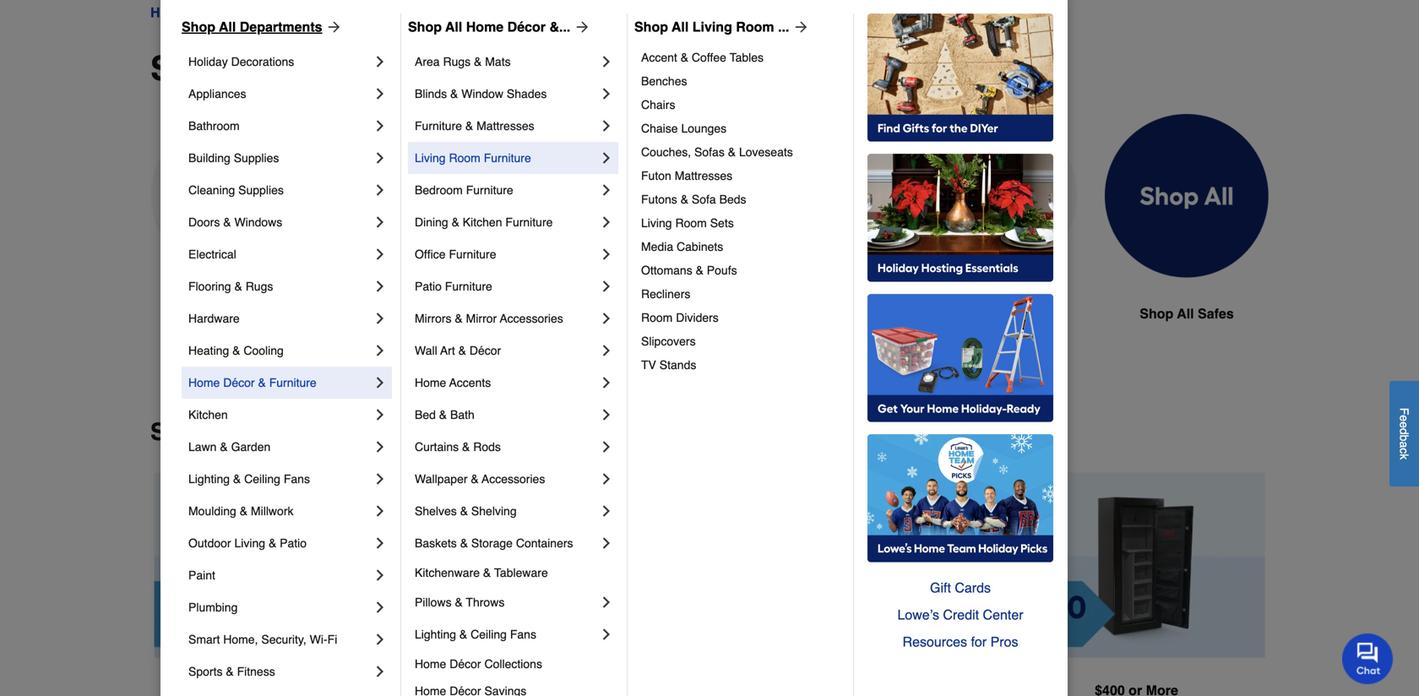 Task type: describe. For each thing, give the bounding box(es) containing it.
shop all living room ... link
[[634, 17, 810, 37]]

furniture & mattresses
[[415, 119, 534, 133]]

& for bed & bath link
[[439, 408, 447, 422]]

& for the baskets & storage containers link
[[460, 536, 468, 550]]

0 vertical spatial lighting & ceiling fans link
[[188, 463, 372, 495]]

1 vertical spatial hardware link
[[188, 302, 372, 335]]

for
[[971, 634, 987, 650]]

$99 or less. image
[[154, 473, 411, 658]]

0 horizontal spatial fans
[[284, 472, 310, 486]]

sets
[[710, 216, 734, 230]]

fireproof
[[183, 306, 242, 321]]

chevron right image for smart home, security, wi-fi link on the bottom
[[372, 631, 389, 648]]

home for home safes
[[576, 306, 613, 321]]

holiday
[[188, 55, 228, 68]]

1 vertical spatial mattresses
[[675, 169, 733, 182]]

mirror
[[466, 312, 497, 325]]

shop all living room ...
[[634, 19, 789, 35]]

1 e from the top
[[1398, 415, 1411, 421]]

gun
[[390, 306, 417, 321]]

& up the moulding & millwork
[[233, 472, 241, 486]]

$100 to $200. image
[[438, 473, 696, 658]]

center
[[983, 607, 1024, 623]]

room down futons & sofa beds
[[675, 216, 707, 230]]

doors
[[188, 215, 220, 229]]

f
[[1398, 408, 1411, 415]]

throws
[[466, 596, 505, 609]]

stands
[[660, 358, 696, 372]]

& for 'moulding & millwork' link
[[240, 504, 248, 518]]

a black sentrysafe fireproof safe. image
[[150, 114, 314, 277]]

& for futons & sofa beds link
[[681, 193, 689, 206]]

shop for shop all departments
[[182, 19, 215, 35]]

home accents
[[415, 376, 491, 389]]

wallpaper
[[415, 472, 468, 486]]

moulding & millwork
[[188, 504, 294, 518]]

home link
[[150, 3, 188, 23]]

& for shelves & shelving link
[[460, 504, 468, 518]]

tableware
[[494, 566, 548, 580]]

0 vertical spatial hardware link
[[203, 3, 264, 23]]

benches link
[[641, 69, 841, 93]]

electrical link
[[188, 238, 372, 270]]

chevron right image for paint link
[[372, 567, 389, 584]]

& for furniture & mattresses link at the top left of the page
[[465, 119, 473, 133]]

living room furniture link
[[415, 142, 598, 174]]

home décor collections
[[415, 657, 542, 671]]

chevron right image for 'moulding & millwork' link
[[372, 503, 389, 520]]

wallpaper & accessories
[[415, 472, 545, 486]]

& for sports & fitness link
[[226, 665, 234, 678]]

tv stands
[[641, 358, 696, 372]]

all for living
[[672, 19, 689, 35]]

baskets & storage containers
[[415, 536, 573, 550]]

garden
[[231, 440, 271, 454]]

patio furniture link
[[415, 270, 598, 302]]

shelves
[[415, 504, 457, 518]]

holiday hosting essentials. image
[[868, 154, 1054, 282]]

beds
[[719, 193, 746, 206]]

chevron right image for sports & fitness link
[[372, 663, 389, 680]]

& down the millwork
[[269, 536, 277, 550]]

1 horizontal spatial kitchen
[[463, 215, 502, 229]]

resources for pros link
[[868, 629, 1054, 656]]

chevron right image for curtains & rods link
[[598, 438, 615, 455]]

& down pillows & throws
[[460, 628, 467, 641]]

lawn & garden link
[[188, 431, 372, 463]]

living up coffee
[[693, 19, 732, 35]]

electrical
[[188, 248, 236, 261]]

chevron right image for lawn & garden link
[[372, 438, 389, 455]]

living down the moulding & millwork
[[234, 536, 265, 550]]

doors & windows link
[[188, 206, 372, 238]]

futons & sofa beds link
[[641, 188, 841, 211]]

& for curtains & rods link
[[462, 440, 470, 454]]

plumbing link
[[188, 591, 372, 623]]

sofas
[[694, 145, 725, 159]]

1 vertical spatial lighting & ceiling fans link
[[415, 618, 598, 651]]

chaise lounges link
[[641, 117, 841, 140]]

chevron right image for building supplies
[[372, 150, 389, 166]]

blinds & window shades link
[[415, 78, 598, 110]]

accents
[[449, 376, 491, 389]]

safes inside home safes link
[[617, 306, 653, 321]]

shelving
[[471, 504, 517, 518]]

chevron right image for the plumbing link
[[372, 599, 389, 616]]

chevron right image for bedroom furniture link
[[598, 182, 615, 199]]

media
[[641, 240, 673, 253]]

mirrors & mirror accessories
[[415, 312, 563, 325]]

chevron right image for cleaning supplies
[[372, 182, 389, 199]]

home for home
[[150, 5, 188, 20]]

kitchenware & tableware
[[415, 566, 548, 580]]

pillows & throws
[[415, 596, 505, 609]]

furniture down furniture & mattresses link at the top left of the page
[[484, 151, 531, 165]]

baskets
[[415, 536, 457, 550]]

all for home
[[445, 19, 462, 35]]

containers
[[516, 536, 573, 550]]

& for lawn & garden link
[[220, 440, 228, 454]]

living room sets link
[[641, 211, 841, 235]]

chevron right image for dining & kitchen furniture link
[[598, 214, 615, 231]]

plumbing
[[188, 601, 238, 614]]

décor inside wall art & décor link
[[470, 344, 501, 357]]

chevron right image for area rugs & mats
[[598, 53, 615, 70]]

furniture up dining & kitchen furniture
[[466, 183, 513, 197]]

ottomans & poufs
[[641, 264, 737, 277]]

chevron right image for home accents
[[598, 374, 615, 391]]

coffee
[[692, 51, 726, 64]]

flooring
[[188, 280, 231, 293]]

& down cooling
[[258, 376, 266, 389]]

chairs
[[641, 98, 675, 112]]

safes inside the file safes link
[[992, 306, 1028, 321]]

cleaning supplies link
[[188, 174, 372, 206]]

millwork
[[251, 504, 294, 518]]

building supplies link
[[188, 142, 372, 174]]

bathroom link
[[188, 110, 372, 142]]

$400 or more. image
[[1008, 473, 1266, 658]]

benches
[[641, 74, 687, 88]]

sports
[[188, 665, 223, 678]]

chevron right image for bathroom link
[[372, 117, 389, 134]]

appliances link
[[188, 78, 372, 110]]

departments
[[240, 19, 322, 35]]

shop for shop safes by price
[[150, 419, 210, 446]]

home décor & furniture
[[188, 376, 317, 389]]

home for home décor collections
[[415, 657, 446, 671]]

arrow right image for shop all living room ...
[[789, 19, 810, 35]]

2 e from the top
[[1398, 421, 1411, 428]]

dining & kitchen furniture link
[[415, 206, 598, 238]]

chevron right image for blinds & window shades "link"
[[598, 85, 615, 102]]

bed & bath
[[415, 408, 475, 422]]

safes inside shop all safes link
[[1198, 306, 1234, 321]]

shop all home décor &...
[[408, 19, 571, 35]]

& for pillows & throws "link"
[[455, 596, 463, 609]]

futon mattresses
[[641, 169, 733, 182]]

lawn & garden
[[188, 440, 271, 454]]

storage
[[471, 536, 513, 550]]

futons
[[641, 193, 677, 206]]

lighting & ceiling fans for bottommost lighting & ceiling fans link
[[415, 628, 536, 641]]

f e e d b a c k
[[1398, 408, 1411, 460]]

wall art & décor
[[415, 344, 501, 357]]

moulding & millwork link
[[188, 495, 372, 527]]

credit
[[943, 607, 979, 623]]

chevron right image for mirrors & mirror accessories
[[598, 310, 615, 327]]

room inside "link"
[[641, 311, 673, 324]]

all for safes
[[1177, 306, 1194, 321]]

0 vertical spatial mattresses
[[477, 119, 534, 133]]

smart home, security, wi-fi
[[188, 633, 337, 646]]

area rugs & mats link
[[415, 46, 598, 78]]

file
[[965, 306, 988, 321]]

curtains & rods link
[[415, 431, 598, 463]]

media cabinets link
[[641, 235, 841, 259]]

curtains
[[415, 440, 459, 454]]

blinds
[[415, 87, 447, 101]]

furniture inside "link"
[[269, 376, 317, 389]]

chevron right image for kitchen link
[[372, 406, 389, 423]]

futon
[[641, 169, 671, 182]]

safes link
[[279, 3, 314, 23]]

home for home décor & furniture
[[188, 376, 220, 389]]

1 horizontal spatial fans
[[510, 628, 536, 641]]

office furniture link
[[415, 238, 598, 270]]

a black sentrysafe file safe with a key in the lock and the lid ajar. image
[[914, 114, 1078, 277]]

window
[[461, 87, 504, 101]]

bed & bath link
[[415, 399, 598, 431]]

& for flooring & rugs 'link'
[[234, 280, 242, 293]]



Task type: locate. For each thing, give the bounding box(es) containing it.
home for home accents
[[415, 376, 446, 389]]

kitchen down bedroom furniture
[[463, 215, 502, 229]]

0 horizontal spatial shop
[[182, 19, 215, 35]]

cabinets
[[677, 240, 723, 253]]

& for wallpaper & accessories link
[[471, 472, 479, 486]]

& right pillows
[[455, 596, 463, 609]]

0 vertical spatial shop
[[1140, 306, 1174, 321]]

f e e d b a c k button
[[1390, 381, 1419, 486]]

mats
[[485, 55, 511, 68]]

lighting & ceiling fans for the topmost lighting & ceiling fans link
[[188, 472, 310, 486]]

1 arrow right image from the left
[[571, 19, 591, 35]]

a tall black sports afield gun safe. image
[[341, 114, 505, 278]]

bathroom
[[188, 119, 240, 133]]

lighting & ceiling fans link up the collections
[[415, 618, 598, 651]]

0 horizontal spatial ceiling
[[244, 472, 280, 486]]

lighting & ceiling fans link
[[188, 463, 372, 495], [415, 618, 598, 651]]

1 vertical spatial rugs
[[246, 280, 273, 293]]

2 horizontal spatial shop
[[634, 19, 668, 35]]

ceiling up the millwork
[[244, 472, 280, 486]]

lighting up moulding
[[188, 472, 230, 486]]

art
[[440, 344, 455, 357]]

furniture down blinds
[[415, 119, 462, 133]]

décor inside home décor collections link
[[450, 657, 481, 671]]

& up fireproof safes
[[234, 280, 242, 293]]

chevron right image for patio furniture link on the top left
[[598, 278, 615, 295]]

&
[[681, 51, 689, 64], [474, 55, 482, 68], [450, 87, 458, 101], [465, 119, 473, 133], [728, 145, 736, 159], [681, 193, 689, 206], [223, 215, 231, 229], [452, 215, 460, 229], [696, 264, 704, 277], [234, 280, 242, 293], [455, 312, 463, 325], [232, 344, 240, 357], [458, 344, 466, 357], [258, 376, 266, 389], [439, 408, 447, 422], [220, 440, 228, 454], [462, 440, 470, 454], [233, 472, 241, 486], [471, 472, 479, 486], [240, 504, 248, 518], [460, 504, 468, 518], [269, 536, 277, 550], [460, 536, 468, 550], [483, 566, 491, 580], [455, 596, 463, 609], [460, 628, 467, 641], [226, 665, 234, 678]]

1 vertical spatial ceiling
[[471, 628, 507, 641]]

chevron right image
[[598, 53, 615, 70], [372, 85, 389, 102], [372, 150, 389, 166], [598, 150, 615, 166], [372, 182, 389, 199], [372, 246, 389, 263], [598, 246, 615, 263], [598, 310, 615, 327], [372, 342, 389, 359], [598, 342, 615, 359], [598, 374, 615, 391], [598, 406, 615, 423], [598, 535, 615, 552], [598, 594, 615, 611]]

chevron right image for bed & bath
[[598, 406, 615, 423]]

arrow right image up area rugs & mats link
[[571, 19, 591, 35]]

living room sets
[[641, 216, 734, 230]]

chevron right image for electrical
[[372, 246, 389, 263]]

shelves & shelving
[[415, 504, 517, 518]]

safes inside the fireproof safes link
[[246, 306, 282, 321]]

hardware for the bottommost hardware link
[[188, 312, 240, 325]]

room down recliners
[[641, 311, 673, 324]]

décor down "mirrors & mirror accessories"
[[470, 344, 501, 357]]

couches, sofas & loveseats link
[[641, 140, 841, 164]]

mattresses up the living room furniture link
[[477, 119, 534, 133]]

chevron right image for living room furniture
[[598, 150, 615, 166]]

& for blinds & window shades "link"
[[450, 87, 458, 101]]

0 vertical spatial rugs
[[443, 55, 471, 68]]

0 horizontal spatial lighting & ceiling fans
[[188, 472, 310, 486]]

cards
[[955, 580, 991, 596]]

accessories down patio furniture link on the top left
[[500, 312, 563, 325]]

arrow right image inside the shop all home décor &... link
[[571, 19, 591, 35]]

arrow right image
[[571, 19, 591, 35], [789, 19, 810, 35]]

chevron right image for shelves & shelving link
[[598, 503, 615, 520]]

& right 'sofas' on the top of page
[[728, 145, 736, 159]]

2 arrow right image from the left
[[789, 19, 810, 35]]

recliners
[[641, 287, 691, 301]]

home safes
[[576, 306, 653, 321]]

accessories inside wallpaper & accessories link
[[482, 472, 545, 486]]

& right doors
[[223, 215, 231, 229]]

fans down lawn & garden link
[[284, 472, 310, 486]]

décor left &...
[[507, 19, 546, 35]]

0 vertical spatial lighting
[[188, 472, 230, 486]]

shop up area
[[408, 19, 442, 35]]

lighting & ceiling fans
[[188, 472, 310, 486], [415, 628, 536, 641]]

futons & sofa beds
[[641, 193, 746, 206]]

hardware for the topmost hardware link
[[203, 5, 264, 20]]

supplies
[[234, 151, 279, 165], [238, 183, 284, 197]]

patio up paint link
[[280, 536, 307, 550]]

1 vertical spatial kitchen
[[188, 408, 228, 422]]

0 vertical spatial patio
[[415, 280, 442, 293]]

a black honeywell chest safe with the top open. image
[[723, 114, 887, 278]]

1 horizontal spatial mattresses
[[675, 169, 733, 182]]

wall
[[415, 344, 437, 357]]

1 horizontal spatial shop
[[408, 19, 442, 35]]

wallpaper & accessories link
[[415, 463, 598, 495]]

cooling
[[244, 344, 284, 357]]

rugs down electrical 'link' at the left of page
[[246, 280, 273, 293]]

gift cards link
[[868, 574, 1054, 602]]

find gifts for the diyer. image
[[868, 14, 1054, 142]]

furniture up mirror
[[445, 280, 492, 293]]

arrow right image for shop all home décor &...
[[571, 19, 591, 35]]

0 horizontal spatial lighting
[[188, 472, 230, 486]]

0 vertical spatial hardware
[[203, 5, 264, 20]]

1 horizontal spatial lighting & ceiling fans link
[[415, 618, 598, 651]]

décor inside home décor & furniture "link"
[[223, 376, 255, 389]]

furniture
[[415, 119, 462, 133], [484, 151, 531, 165], [466, 183, 513, 197], [506, 215, 553, 229], [449, 248, 496, 261], [445, 280, 492, 293], [269, 376, 317, 389]]

& inside 'link'
[[234, 280, 242, 293]]

home inside 'link'
[[415, 376, 446, 389]]

lighting for the topmost lighting & ceiling fans link
[[188, 472, 230, 486]]

shop for shop all home décor &...
[[408, 19, 442, 35]]

0 vertical spatial fans
[[284, 472, 310, 486]]

security,
[[261, 633, 306, 646]]

accent & coffee tables
[[641, 51, 764, 64]]

room left ...
[[736, 19, 774, 35]]

chevron right image for pillows & throws
[[598, 594, 615, 611]]

1 horizontal spatial lighting
[[415, 628, 456, 641]]

home décor & furniture link
[[188, 367, 372, 399]]

slipcovers
[[641, 335, 696, 348]]

1 horizontal spatial shop
[[1140, 306, 1174, 321]]

e
[[1398, 415, 1411, 421], [1398, 421, 1411, 428]]

0 horizontal spatial lighting & ceiling fans link
[[188, 463, 372, 495]]

chevron right image for home décor & furniture "link"
[[372, 374, 389, 391]]

tv stands link
[[641, 353, 841, 377]]

2 shop from the left
[[408, 19, 442, 35]]

living up 'bedroom'
[[415, 151, 446, 165]]

& up throws
[[483, 566, 491, 580]]

cleaning
[[188, 183, 235, 197]]

0 vertical spatial accessories
[[500, 312, 563, 325]]

furniture & mattresses link
[[415, 110, 598, 142]]

chevron right image for baskets & storage containers
[[598, 535, 615, 552]]

& left the millwork
[[240, 504, 248, 518]]

$200 to $400. image
[[723, 473, 981, 658]]

all for departments
[[219, 19, 236, 35]]

1 horizontal spatial patio
[[415, 280, 442, 293]]

& right art at the left of the page
[[458, 344, 466, 357]]

0 vertical spatial lighting & ceiling fans
[[188, 472, 310, 486]]

& for ottomans & poufs link
[[696, 264, 704, 277]]

hardware up the holiday decorations at top left
[[203, 5, 264, 20]]

outdoor living & patio link
[[188, 527, 372, 559]]

pillows & throws link
[[415, 586, 598, 618]]

lighting & ceiling fans down the 'garden'
[[188, 472, 310, 486]]

appliances
[[188, 87, 246, 101]]

lighting
[[188, 472, 230, 486], [415, 628, 456, 641]]

chat invite button image
[[1342, 633, 1394, 684]]

chevron right image for wall art & décor
[[598, 342, 615, 359]]

& left poufs
[[696, 264, 704, 277]]

sofa
[[692, 193, 716, 206]]

supplies up 'windows'
[[238, 183, 284, 197]]

all
[[219, 19, 236, 35], [445, 19, 462, 35], [672, 19, 689, 35], [1177, 306, 1194, 321]]

& left mirror
[[455, 312, 463, 325]]

hardware link
[[203, 3, 264, 23], [188, 302, 372, 335]]

shop all. image
[[1105, 114, 1269, 279]]

office
[[415, 248, 446, 261]]

baskets & storage containers link
[[415, 527, 598, 559]]

area
[[415, 55, 440, 68]]

1 horizontal spatial arrow right image
[[789, 19, 810, 35]]

living room furniture
[[415, 151, 531, 165]]

rugs inside 'link'
[[246, 280, 273, 293]]

& for the doors & windows link
[[223, 215, 231, 229]]

arrow right image up accent & coffee tables link
[[789, 19, 810, 35]]

& right dining
[[452, 215, 460, 229]]

bedroom
[[415, 183, 463, 197]]

arrow right image
[[322, 19, 343, 35]]

chevron right image for the bottommost hardware link
[[372, 310, 389, 327]]

rods
[[473, 440, 501, 454]]

3 shop from the left
[[634, 19, 668, 35]]

ceiling up home décor collections
[[471, 628, 507, 641]]

kitchen up lawn at the left
[[188, 408, 228, 422]]

heating & cooling
[[188, 344, 284, 357]]

furniture down bedroom furniture link
[[506, 215, 553, 229]]

lighting down pillows
[[415, 628, 456, 641]]

chevron right image for heating & cooling
[[372, 342, 389, 359]]

holiday decorations link
[[188, 46, 372, 78]]

& left the rods
[[462, 440, 470, 454]]

0 horizontal spatial patio
[[280, 536, 307, 550]]

hardware link up cooling
[[188, 302, 372, 335]]

lawn
[[188, 440, 217, 454]]

supplies for building supplies
[[234, 151, 279, 165]]

supplies for cleaning supplies
[[238, 183, 284, 197]]

lighting & ceiling fans up home décor collections
[[415, 628, 536, 641]]

1 vertical spatial patio
[[280, 536, 307, 550]]

safes inside gun safes link
[[421, 306, 457, 321]]

& right lawn at the left
[[220, 440, 228, 454]]

& right the bed
[[439, 408, 447, 422]]

furniture down dining & kitchen furniture
[[449, 248, 496, 261]]

1 vertical spatial lighting
[[415, 628, 456, 641]]

& left storage
[[460, 536, 468, 550]]

0 horizontal spatial rugs
[[246, 280, 273, 293]]

chevron right image for flooring & rugs 'link'
[[372, 278, 389, 295]]

shop up holiday
[[182, 19, 215, 35]]

chevron right image for 'outdoor living & patio' link
[[372, 535, 389, 552]]

lounges
[[681, 122, 727, 135]]

curtains & rods
[[415, 440, 501, 454]]

& for mirrors & mirror accessories link
[[455, 312, 463, 325]]

& right blinds
[[450, 87, 458, 101]]

kitchen link
[[188, 399, 372, 431]]

supplies inside cleaning supplies link
[[238, 183, 284, 197]]

smart home, security, wi-fi link
[[188, 623, 372, 656]]

1 vertical spatial accessories
[[482, 472, 545, 486]]

& for dining & kitchen furniture link
[[452, 215, 460, 229]]

décor down heating & cooling
[[223, 376, 255, 389]]

& right "shelves"
[[460, 504, 468, 518]]

décor left the collections
[[450, 657, 481, 671]]

accessories inside mirrors & mirror accessories link
[[500, 312, 563, 325]]

1 vertical spatial fans
[[510, 628, 536, 641]]

pros
[[991, 634, 1018, 650]]

& left cooling
[[232, 344, 240, 357]]

heating & cooling link
[[188, 335, 372, 367]]

sports & fitness link
[[188, 656, 372, 688]]

shop for shop all living room ...
[[634, 19, 668, 35]]

supplies up cleaning supplies
[[234, 151, 279, 165]]

home
[[150, 5, 188, 20], [466, 19, 504, 35], [576, 306, 613, 321], [188, 376, 220, 389], [415, 376, 446, 389], [415, 657, 446, 671]]

lowe's home team holiday picks. image
[[868, 434, 1054, 563]]

shop all safes
[[1140, 306, 1234, 321]]

chevron right image for the doors & windows link
[[372, 214, 389, 231]]

hardware link up the holiday decorations at top left
[[203, 3, 264, 23]]

room up bedroom furniture
[[449, 151, 481, 165]]

lighting & ceiling fans link up the millwork
[[188, 463, 372, 495]]

1 shop from the left
[[182, 19, 215, 35]]

shades
[[507, 87, 547, 101]]

accessories up shelves & shelving link
[[482, 472, 545, 486]]

1 vertical spatial lighting & ceiling fans
[[415, 628, 536, 641]]

& inside "link"
[[455, 596, 463, 609]]

arrow right image inside shop all living room ... link
[[789, 19, 810, 35]]

fans up home décor collections link
[[510, 628, 536, 641]]

0 vertical spatial supplies
[[234, 151, 279, 165]]

1 horizontal spatial rugs
[[443, 55, 471, 68]]

0 vertical spatial ceiling
[[244, 472, 280, 486]]

0 vertical spatial kitchen
[[463, 215, 502, 229]]

1 vertical spatial supplies
[[238, 183, 284, 197]]

supplies inside building supplies "link"
[[234, 151, 279, 165]]

& left mats
[[474, 55, 482, 68]]

hardware down flooring at the left of page
[[188, 312, 240, 325]]

& for heating & cooling "link"
[[232, 344, 240, 357]]

1 horizontal spatial ceiling
[[471, 628, 507, 641]]

& up living room furniture
[[465, 119, 473, 133]]

gun safes link
[[341, 114, 505, 365]]

fans
[[284, 472, 310, 486], [510, 628, 536, 641]]

bedroom furniture
[[415, 183, 513, 197]]

bath
[[450, 408, 475, 422]]

chevron right image for appliances
[[372, 85, 389, 102]]

chairs link
[[641, 93, 841, 117]]

lowe's credit center
[[898, 607, 1024, 623]]

resources for pros
[[903, 634, 1018, 650]]

home inside "link"
[[188, 376, 220, 389]]

& left coffee
[[681, 51, 689, 64]]

couches, sofas & loveseats
[[641, 145, 793, 159]]

0 horizontal spatial mattresses
[[477, 119, 534, 133]]

1 horizontal spatial lighting & ceiling fans
[[415, 628, 536, 641]]

shop up accent
[[634, 19, 668, 35]]

& for kitchenware & tableware link
[[483, 566, 491, 580]]

building
[[188, 151, 230, 165]]

& right sports
[[226, 665, 234, 678]]

chevron right image for wallpaper & accessories link
[[598, 471, 615, 487]]

chevron right image for furniture & mattresses link at the top left of the page
[[598, 117, 615, 134]]

e up the d
[[1398, 415, 1411, 421]]

e up b
[[1398, 421, 1411, 428]]

0 horizontal spatial kitchen
[[188, 408, 228, 422]]

c
[[1398, 448, 1411, 454]]

rugs right area
[[443, 55, 471, 68]]

shop for shop all safes
[[1140, 306, 1174, 321]]

file safes link
[[914, 114, 1078, 365]]

cleaning supplies
[[188, 183, 284, 197]]

mattresses up sofa
[[675, 169, 733, 182]]

chevron right image for the "holiday decorations" link
[[372, 53, 389, 70]]

paint
[[188, 569, 215, 582]]

& up shelves & shelving
[[471, 472, 479, 486]]

get your home holiday-ready. image
[[868, 294, 1054, 422]]

accent & coffee tables link
[[641, 46, 841, 69]]

1 vertical spatial hardware
[[188, 312, 240, 325]]

a black sentrysafe home safe with the door ajar. image
[[532, 114, 696, 277]]

outdoor living & patio
[[188, 536, 307, 550]]

0 horizontal spatial shop
[[150, 419, 210, 446]]

wall art & décor link
[[415, 335, 598, 367]]

chevron right image for office furniture
[[598, 246, 615, 263]]

& for accent & coffee tables link
[[681, 51, 689, 64]]

& left sofa
[[681, 193, 689, 206]]

ceiling
[[244, 472, 280, 486], [471, 628, 507, 641]]

by
[[286, 419, 313, 446]]

furniture up kitchen link
[[269, 376, 317, 389]]

0 horizontal spatial arrow right image
[[571, 19, 591, 35]]

media cabinets
[[641, 240, 723, 253]]

lighting for bottommost lighting & ceiling fans link
[[415, 628, 456, 641]]

décor inside the shop all home décor &... link
[[507, 19, 546, 35]]

futon mattresses link
[[641, 164, 841, 188]]

poufs
[[707, 264, 737, 277]]

1 vertical spatial shop
[[150, 419, 210, 446]]

living up media
[[641, 216, 672, 230]]

chevron right image
[[372, 53, 389, 70], [598, 85, 615, 102], [372, 117, 389, 134], [598, 117, 615, 134], [598, 182, 615, 199], [372, 214, 389, 231], [598, 214, 615, 231], [372, 278, 389, 295], [598, 278, 615, 295], [372, 310, 389, 327], [372, 374, 389, 391], [372, 406, 389, 423], [372, 438, 389, 455], [598, 438, 615, 455], [372, 471, 389, 487], [598, 471, 615, 487], [372, 503, 389, 520], [598, 503, 615, 520], [372, 535, 389, 552], [372, 567, 389, 584], [372, 599, 389, 616], [598, 626, 615, 643], [372, 631, 389, 648], [372, 663, 389, 680]]

patio up the gun safes
[[415, 280, 442, 293]]



Task type: vqa. For each thing, say whether or not it's contained in the screenshot.
Decorations
yes



